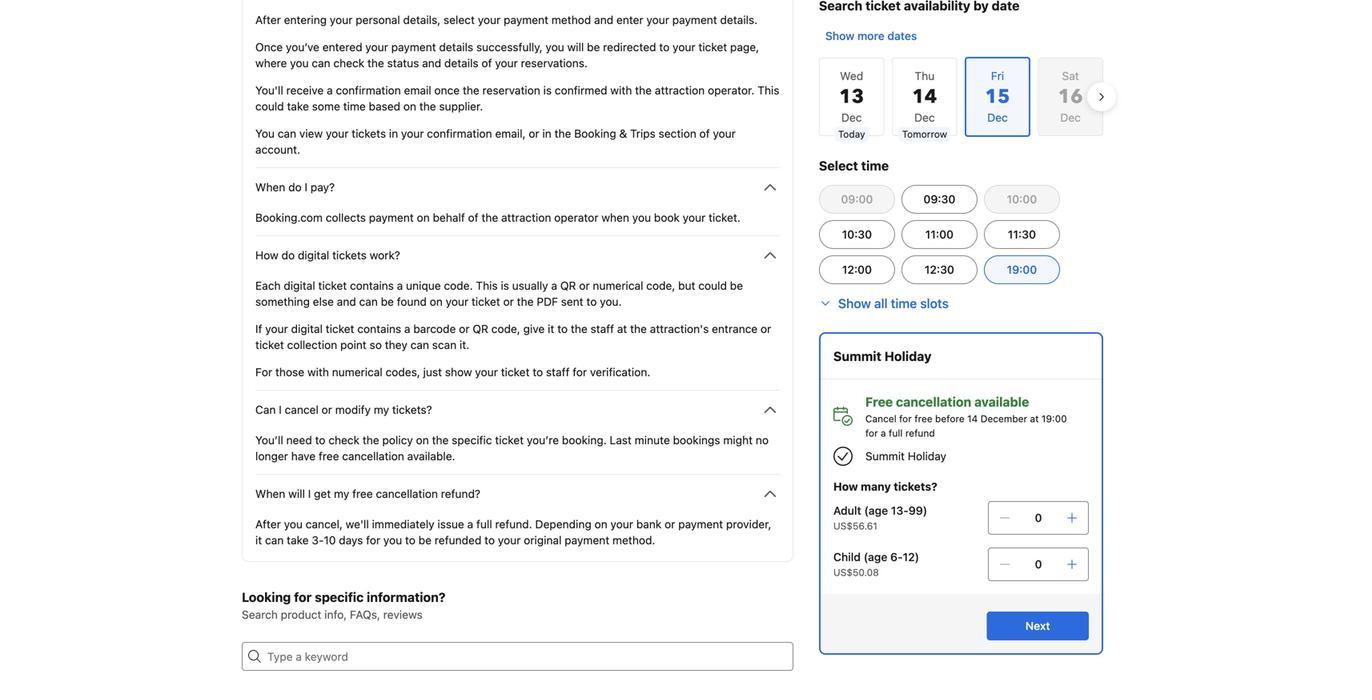 Task type: vqa. For each thing, say whether or not it's contained in the screenshot.
13 in the right of the page
yes



Task type: describe. For each thing, give the bounding box(es) containing it.
this inside you'll receive a confirmation email once the reservation is confirmed with the attraction operator. this could take some time based on the supplier.
[[758, 84, 780, 97]]

you'll need to check the policy on the specific ticket you're booking. last minute bookings might no longer have free cancellation available.
[[255, 434, 769, 463]]

the down sent
[[571, 322, 588, 336]]

my inside can i cancel or modify my tickets? dropdown button
[[374, 403, 389, 416]]

collection
[[287, 338, 337, 352]]

1 vertical spatial details
[[444, 56, 479, 70]]

for up refund
[[900, 413, 912, 424]]

your right redirected
[[673, 40, 696, 54]]

to inside if your digital ticket contains a barcode or qr code, give it to the staff at the attraction's entrance or ticket collection point so they can scan it.
[[558, 322, 568, 336]]

after entering your personal details, select your payment method and enter your payment details.
[[255, 13, 758, 26]]

digital for your
[[291, 322, 323, 336]]

12)
[[903, 551, 920, 564]]

operator
[[554, 211, 599, 224]]

next button
[[987, 612, 1089, 641]]

so
[[370, 338, 382, 352]]

0 vertical spatial summit
[[834, 349, 882, 364]]

0 horizontal spatial attraction
[[501, 211, 551, 224]]

pay?
[[311, 181, 335, 194]]

your down successfully,
[[495, 56, 518, 70]]

get
[[314, 487, 331, 501]]

reservations.
[[521, 56, 588, 70]]

ticket.
[[709, 211, 741, 224]]

your right enter on the left of the page
[[647, 13, 670, 26]]

a inside after you cancel, we'll immediately issue a full refund. depending on your bank or payment provider, it can take 3-10 days for you to be refunded to your original payment method.
[[467, 518, 474, 531]]

bank
[[637, 518, 662, 531]]

if
[[255, 322, 262, 336]]

free for cancellation
[[915, 413, 933, 424]]

1 vertical spatial tickets?
[[894, 480, 938, 493]]

on inside 'you'll need to check the policy on the specific ticket you're booking. last minute bookings might no longer have free cancellation available.'
[[416, 434, 429, 447]]

or inside you can view your tickets in your confirmation email, or in the booking & trips section of your account.
[[529, 127, 540, 140]]

how do digital tickets work? element
[[255, 265, 780, 380]]

today
[[838, 129, 866, 140]]

you down immediately
[[384, 534, 402, 547]]

once
[[434, 84, 460, 97]]

confirmation inside you'll receive a confirmation email once the reservation is confirmed with the attraction operator. this could take some time based on the supplier.
[[336, 84, 401, 97]]

with inside how do digital tickets work? element
[[307, 366, 329, 379]]

2 vertical spatial of
[[468, 211, 479, 224]]

issue
[[438, 518, 464, 531]]

sent
[[561, 295, 584, 308]]

10
[[324, 534, 336, 547]]

11:00
[[926, 228, 954, 241]]

can i cancel or modify my tickets? button
[[255, 400, 780, 420]]

no
[[756, 434, 769, 447]]

or inside after you cancel, we'll immediately issue a full refund. depending on your bank or payment provider, it can take 3-10 days for you to be refunded to your original payment method.
[[665, 518, 675, 531]]

looking
[[242, 590, 291, 605]]

specific inside 'you'll need to check the policy on the specific ticket you're booking. last minute bookings might no longer have free cancellation available.'
[[452, 434, 492, 447]]

99)
[[909, 504, 928, 517]]

ticket down if your digital ticket contains a barcode or qr code, give it to the staff at the attraction's entrance or ticket collection point so they can scan it.
[[501, 366, 530, 379]]

check inside 'you'll need to check the policy on the specific ticket you're booking. last minute bookings might no longer have free cancellation available.'
[[329, 434, 360, 447]]

attraction inside you'll receive a confirmation email once the reservation is confirmed with the attraction operator. this could take some time based on the supplier.
[[655, 84, 705, 97]]

or up it.
[[459, 322, 470, 336]]

available
[[975, 394, 1030, 410]]

it.
[[460, 338, 470, 352]]

next
[[1026, 620, 1051, 633]]

more
[[858, 29, 885, 42]]

1 in from the left
[[389, 127, 398, 140]]

i for will
[[308, 487, 311, 501]]

payment left provider,
[[679, 518, 723, 531]]

child (age 6-12) us$50.08
[[834, 551, 920, 578]]

show
[[445, 366, 472, 379]]

adult
[[834, 504, 862, 517]]

search
[[242, 608, 278, 622]]

at inside if your digital ticket contains a barcode or qr code, give it to the staff at the attraction's entrance or ticket collection point so they can scan it.
[[617, 322, 627, 336]]

do for how
[[282, 249, 295, 262]]

some
[[312, 100, 340, 113]]

a inside the free cancellation available cancel for free before 14 december at 19:00 for a full refund
[[881, 428, 886, 439]]

view
[[299, 127, 323, 140]]

ticket up point
[[326, 322, 354, 336]]

after for after entering your personal details, select your payment method and enter your payment details.
[[255, 13, 281, 26]]

verification.
[[590, 366, 651, 379]]

behalf
[[433, 211, 465, 224]]

full inside after you cancel, we'll immediately issue a full refund. depending on your bank or payment provider, it can take 3-10 days for you to be refunded to your original payment method.
[[477, 518, 492, 531]]

ticket inside 'you'll need to check the policy on the specific ticket you're booking. last minute bookings might no longer have free cancellation available.'
[[495, 434, 524, 447]]

will inside once you've entered your payment details successfully, you will be redirected to your ticket page, where you can check the status and details of your reservations.
[[568, 40, 584, 54]]

be up "entrance"
[[730, 279, 743, 292]]

is for this
[[501, 279, 509, 292]]

modify
[[335, 403, 371, 416]]

for
[[255, 366, 272, 379]]

(age for child
[[864, 551, 888, 564]]

a inside you'll receive a confirmation email once the reservation is confirmed with the attraction operator. this could take some time based on the supplier.
[[327, 84, 333, 97]]

you left cancel,
[[284, 518, 303, 531]]

dec for 14
[[915, 111, 935, 124]]

tickets? inside can i cancel or modify my tickets? dropdown button
[[392, 403, 432, 416]]

2 in from the left
[[543, 127, 552, 140]]

be left found
[[381, 295, 394, 308]]

booking.com
[[255, 211, 323, 224]]

staff inside if your digital ticket contains a barcode or qr code, give it to the staff at the attraction's entrance or ticket collection point so they can scan it.
[[591, 322, 614, 336]]

qr inside if your digital ticket contains a barcode or qr code, give it to the staff at the attraction's entrance or ticket collection point so they can scan it.
[[473, 322, 489, 336]]

a up pdf
[[551, 279, 558, 292]]

your down operator.
[[713, 127, 736, 140]]

can
[[255, 403, 276, 416]]

ticket inside once you've entered your payment details successfully, you will be redirected to your ticket page, where you can check the status and details of your reservations.
[[699, 40, 727, 54]]

be inside once you've entered your payment details successfully, you will be redirected to your ticket page, where you can check the status and details of your reservations.
[[587, 40, 600, 54]]

full inside the free cancellation available cancel for free before 14 december at 19:00 for a full refund
[[889, 428, 903, 439]]

redirected
[[603, 40, 656, 54]]

else
[[313, 295, 334, 308]]

the left policy
[[363, 434, 379, 447]]

to down immediately
[[405, 534, 416, 547]]

how for how do digital tickets work?
[[255, 249, 279, 262]]

when do i pay? button
[[255, 178, 780, 197]]

0 vertical spatial summit holiday
[[834, 349, 932, 364]]

or up sent
[[579, 279, 590, 292]]

this inside the each digital ticket contains a unique code. this is usually a qr or numerical code, but could be something else and can be found on your ticket or the pdf sent to you.
[[476, 279, 498, 292]]

region containing 13
[[806, 50, 1117, 143]]

book
[[654, 211, 680, 224]]

11:30
[[1008, 228, 1036, 241]]

free inside 'you'll need to check the policy on the specific ticket you're booking. last minute bookings might no longer have free cancellation available.'
[[319, 450, 339, 463]]

it inside after you cancel, we'll immediately issue a full refund. depending on your bank or payment provider, it can take 3-10 days for you to be refunded to your original payment method.
[[255, 534, 262, 547]]

ticket down if
[[255, 338, 284, 352]]

the up available.
[[432, 434, 449, 447]]

12:00
[[842, 263, 872, 276]]

you're
[[527, 434, 559, 447]]

1 vertical spatial time
[[862, 158, 889, 173]]

your right show
[[475, 366, 498, 379]]

unique
[[406, 279, 441, 292]]

barcode
[[414, 322, 456, 336]]

the inside once you've entered your payment details successfully, you will be redirected to your ticket page, where you can check the status and details of your reservations.
[[368, 56, 384, 70]]

available.
[[407, 450, 455, 463]]

ticket up else on the left top of page
[[318, 279, 347, 292]]

cancellation inside dropdown button
[[376, 487, 438, 501]]

product
[[281, 608, 322, 622]]

or right "entrance"
[[761, 322, 772, 336]]

on inside you'll receive a confirmation email once the reservation is confirmed with the attraction operator. this could take some time based on the supplier.
[[404, 100, 416, 113]]

payment down depending
[[565, 534, 610, 547]]

your right view
[[326, 127, 349, 140]]

you'll
[[255, 84, 283, 97]]

to down if your digital ticket contains a barcode or qr code, give it to the staff at the attraction's entrance or ticket collection point so they can scan it.
[[533, 366, 543, 379]]

payment left details.
[[673, 13, 717, 26]]

specific inside looking for specific information? search product info, faqs, reviews
[[315, 590, 364, 605]]

cancel
[[285, 403, 319, 416]]

your down refund.
[[498, 534, 521, 547]]

confirmation inside you can view your tickets in your confirmation email, or in the booking & trips section of your account.
[[427, 127, 492, 140]]

0 vertical spatial details
[[439, 40, 473, 54]]

0 vertical spatial holiday
[[885, 349, 932, 364]]

your right book
[[683, 211, 706, 224]]

1 vertical spatial holiday
[[908, 450, 947, 463]]

your inside if your digital ticket contains a barcode or qr code, give it to the staff at the attraction's entrance or ticket collection point so they can scan it.
[[265, 322, 288, 336]]

child
[[834, 551, 861, 564]]

payment up successfully,
[[504, 13, 549, 26]]

many
[[861, 480, 891, 493]]

supplier.
[[439, 100, 483, 113]]

with inside you'll receive a confirmation email once the reservation is confirmed with the attraction operator. this could take some time based on the supplier.
[[611, 84, 632, 97]]

the up trips
[[635, 84, 652, 97]]

you left book
[[633, 211, 651, 224]]

could inside you'll receive a confirmation email once the reservation is confirmed with the attraction operator. this could take some time based on the supplier.
[[255, 100, 284, 113]]

contains inside if your digital ticket contains a barcode or qr code, give it to the staff at the attraction's entrance or ticket collection point so they can scan it.
[[357, 322, 401, 336]]

once you've entered your payment details successfully, you will be redirected to your ticket page, where you can check the status and details of your reservations.
[[255, 40, 759, 70]]

you up reservations.
[[546, 40, 564, 54]]

when do i pay?
[[255, 181, 335, 194]]

december
[[981, 413, 1028, 424]]

might
[[724, 434, 753, 447]]

can inside after you cancel, we'll immediately issue a full refund. depending on your bank or payment provider, it can take 3-10 days for you to be refunded to your original payment method.
[[265, 534, 284, 547]]

your up the method. at the left
[[611, 518, 634, 531]]

when for when do i pay?
[[255, 181, 285, 194]]

1 vertical spatial numerical
[[332, 366, 383, 379]]

based
[[369, 100, 401, 113]]

you'll
[[255, 434, 283, 447]]

digital for do
[[298, 249, 329, 262]]

how do digital tickets work? button
[[255, 246, 780, 265]]

method.
[[613, 534, 656, 547]]

take inside after you cancel, we'll immediately issue a full refund. depending on your bank or payment provider, it can take 3-10 days for you to be refunded to your original payment method.
[[287, 534, 309, 547]]

just
[[423, 366, 442, 379]]

before
[[936, 413, 965, 424]]

contains inside the each digital ticket contains a unique code. this is usually a qr or numerical code, but could be something else and can be found on your ticket or the pdf sent to you.
[[350, 279, 394, 292]]

once
[[255, 40, 283, 54]]

the right the 'behalf' on the left of the page
[[482, 211, 498, 224]]

page,
[[730, 40, 759, 54]]

give
[[524, 322, 545, 336]]

a up found
[[397, 279, 403, 292]]

scan
[[432, 338, 457, 352]]

minute
[[635, 434, 670, 447]]

thu
[[915, 69, 935, 82]]

i for do
[[305, 181, 308, 194]]

take inside you'll receive a confirmation email once the reservation is confirmed with the attraction operator. this could take some time based on the supplier.
[[287, 100, 309, 113]]

your down email
[[401, 127, 424, 140]]

point
[[340, 338, 367, 352]]

how do digital tickets work?
[[255, 249, 400, 262]]

0 for child (age 6-12)
[[1035, 558, 1042, 571]]

0 vertical spatial 19:00
[[1007, 263, 1037, 276]]

cancellation inside 'you'll need to check the policy on the specific ticket you're booking. last minute bookings might no longer have free cancellation available.'
[[342, 450, 404, 463]]

free for will
[[352, 487, 373, 501]]

could inside the each digital ticket contains a unique code. this is usually a qr or numerical code, but could be something else and can be found on your ticket or the pdf sent to you.
[[699, 279, 727, 292]]



Task type: locate. For each thing, give the bounding box(es) containing it.
full left refund.
[[477, 518, 492, 531]]

2 vertical spatial cancellation
[[376, 487, 438, 501]]

0 vertical spatial show
[[826, 29, 855, 42]]

something
[[255, 295, 310, 308]]

is down reservations.
[[544, 84, 552, 97]]

details down select
[[439, 40, 473, 54]]

this right operator.
[[758, 84, 780, 97]]

3-
[[312, 534, 324, 547]]

payment up work?
[[369, 211, 414, 224]]

0 vertical spatial numerical
[[593, 279, 643, 292]]

attraction down when do i pay? dropdown button
[[501, 211, 551, 224]]

for inside looking for specific information? search product info, faqs, reviews
[[294, 590, 312, 605]]

entered
[[323, 40, 362, 54]]

0 vertical spatial qr
[[561, 279, 576, 292]]

0 horizontal spatial confirmation
[[336, 84, 401, 97]]

my
[[374, 403, 389, 416], [334, 487, 349, 501]]

(age inside child (age 6-12) us$50.08
[[864, 551, 888, 564]]

confirmation up "based"
[[336, 84, 401, 97]]

2 after from the top
[[255, 518, 281, 531]]

19:00 right december
[[1042, 413, 1067, 424]]

1 horizontal spatial at
[[1030, 413, 1039, 424]]

after for after you cancel, we'll immediately issue a full refund. depending on your bank or payment provider, it can take 3-10 days for you to be refunded to your original payment method.
[[255, 518, 281, 531]]

free inside dropdown button
[[352, 487, 373, 501]]

i inside dropdown button
[[305, 181, 308, 194]]

after inside after you cancel, we'll immediately issue a full refund. depending on your bank or payment provider, it can take 3-10 days for you to be refunded to your original payment method.
[[255, 518, 281, 531]]

(age left 6-
[[864, 551, 888, 564]]

0 horizontal spatial in
[[389, 127, 398, 140]]

show left all
[[839, 296, 871, 311]]

for up 'product'
[[294, 590, 312, 605]]

0 horizontal spatial dec
[[842, 111, 862, 124]]

(age inside adult (age 13-99) us$56.61
[[865, 504, 888, 517]]

1 horizontal spatial staff
[[591, 322, 614, 336]]

0 for adult (age 13-99)
[[1035, 511, 1042, 525]]

show for show more dates
[[826, 29, 855, 42]]

do inside dropdown button
[[282, 249, 295, 262]]

0 vertical spatial contains
[[350, 279, 394, 292]]

section
[[659, 127, 697, 140]]

your up 'entered'
[[330, 13, 353, 26]]

to
[[659, 40, 670, 54], [587, 295, 597, 308], [558, 322, 568, 336], [533, 366, 543, 379], [315, 434, 326, 447], [405, 534, 416, 547], [485, 534, 495, 547]]

to inside the each digital ticket contains a unique code. this is usually a qr or numerical code, but could be something else and can be found on your ticket or the pdf sent to you.
[[587, 295, 597, 308]]

code, inside if your digital ticket contains a barcode or qr code, give it to the staff at the attraction's entrance or ticket collection point so they can scan it.
[[492, 322, 520, 336]]

is inside the each digital ticket contains a unique code. this is usually a qr or numerical code, but could be something else and can be found on your ticket or the pdf sent to you.
[[501, 279, 509, 292]]

cancellation down policy
[[342, 450, 404, 463]]

be inside after you cancel, we'll immediately issue a full refund. depending on your bank or payment provider, it can take 3-10 days for you to be refunded to your original payment method.
[[419, 534, 432, 547]]

1 vertical spatial it
[[255, 534, 262, 547]]

ticket
[[699, 40, 727, 54], [318, 279, 347, 292], [472, 295, 500, 308], [326, 322, 354, 336], [255, 338, 284, 352], [501, 366, 530, 379], [495, 434, 524, 447]]

1 vertical spatial show
[[839, 296, 871, 311]]

1 horizontal spatial specific
[[452, 434, 492, 447]]

email,
[[495, 127, 526, 140]]

the left attraction's
[[630, 322, 647, 336]]

1 vertical spatial summit
[[866, 450, 905, 463]]

your right select
[[478, 13, 501, 26]]

digital inside dropdown button
[[298, 249, 329, 262]]

tickets? up policy
[[392, 403, 432, 416]]

staff
[[591, 322, 614, 336], [546, 366, 570, 379]]

when for when will i get my free cancellation refund?
[[255, 487, 285, 501]]

1 vertical spatial staff
[[546, 366, 570, 379]]

information?
[[367, 590, 446, 605]]

0 horizontal spatial staff
[[546, 366, 570, 379]]

19:00
[[1007, 263, 1037, 276], [1042, 413, 1067, 424]]

will inside dropdown button
[[288, 487, 305, 501]]

1 0 from the top
[[1035, 511, 1042, 525]]

i left the get
[[308, 487, 311, 501]]

at down you.
[[617, 322, 627, 336]]

0 vertical spatial and
[[594, 13, 614, 26]]

select
[[444, 13, 475, 26]]

0 vertical spatial could
[[255, 100, 284, 113]]

your right if
[[265, 322, 288, 336]]

refund.
[[495, 518, 532, 531]]

summit up free
[[834, 349, 882, 364]]

cancellation up before on the right
[[896, 394, 972, 410]]

1 horizontal spatial with
[[611, 84, 632, 97]]

if your digital ticket contains a barcode or qr code, give it to the staff at the attraction's entrance or ticket collection point so they can scan it.
[[255, 322, 772, 352]]

region
[[806, 50, 1117, 143]]

time right some
[[343, 100, 366, 113]]

2 0 from the top
[[1035, 558, 1042, 571]]

Type a keyword field
[[261, 642, 794, 671]]

1 horizontal spatial my
[[374, 403, 389, 416]]

check down can i cancel or modify my tickets?
[[329, 434, 360, 447]]

specific up available.
[[452, 434, 492, 447]]

0 vertical spatial 0
[[1035, 511, 1042, 525]]

0 vertical spatial full
[[889, 428, 903, 439]]

longer
[[255, 450, 288, 463]]

but
[[678, 279, 696, 292]]

bookings
[[673, 434, 720, 447]]

to inside once you've entered your payment details successfully, you will be redirected to your ticket page, where you can check the status and details of your reservations.
[[659, 40, 670, 54]]

1 horizontal spatial free
[[352, 487, 373, 501]]

0 horizontal spatial tickets?
[[392, 403, 432, 416]]

how for how many tickets?
[[834, 480, 858, 493]]

0 horizontal spatial 19:00
[[1007, 263, 1037, 276]]

and inside once you've entered your payment details successfully, you will be redirected to your ticket page, where you can check the status and details of your reservations.
[[422, 56, 441, 70]]

dec for 13
[[842, 111, 862, 124]]

to right redirected
[[659, 40, 670, 54]]

2 take from the top
[[287, 534, 309, 547]]

1 vertical spatial i
[[279, 403, 282, 416]]

1 horizontal spatial numerical
[[593, 279, 643, 292]]

can inside once you've entered your payment details successfully, you will be redirected to your ticket page, where you can check the status and details of your reservations.
[[312, 56, 330, 70]]

show all time slots
[[839, 296, 949, 311]]

1 vertical spatial confirmation
[[427, 127, 492, 140]]

payment up 'status'
[[391, 40, 436, 54]]

provider,
[[726, 518, 772, 531]]

0 vertical spatial at
[[617, 322, 627, 336]]

1 vertical spatial at
[[1030, 413, 1039, 424]]

1 vertical spatial do
[[282, 249, 295, 262]]

1 vertical spatial summit holiday
[[866, 450, 947, 463]]

you can view your tickets in your confirmation email, or in the booking & trips section of your account.
[[255, 127, 736, 156]]

after
[[255, 13, 281, 26], [255, 518, 281, 531]]

for left verification.
[[573, 366, 587, 379]]

staff up can i cancel or modify my tickets? dropdown button on the bottom of page
[[546, 366, 570, 379]]

on left the 'behalf' on the left of the page
[[417, 211, 430, 224]]

0 vertical spatial confirmation
[[336, 84, 401, 97]]

0 horizontal spatial this
[[476, 279, 498, 292]]

for down cancel
[[866, 428, 878, 439]]

digital up collection
[[291, 322, 323, 336]]

1 horizontal spatial of
[[482, 56, 492, 70]]

summit
[[834, 349, 882, 364], [866, 450, 905, 463]]

1 horizontal spatial is
[[544, 84, 552, 97]]

0 vertical spatial of
[[482, 56, 492, 70]]

numerical inside the each digital ticket contains a unique code. this is usually a qr or numerical code, but could be something else and can be found on your ticket or the pdf sent to you.
[[593, 279, 643, 292]]

when inside dropdown button
[[255, 487, 285, 501]]

full down cancel
[[889, 428, 903, 439]]

on inside the each digital ticket contains a unique code. this is usually a qr or numerical code, but could be something else and can be found on your ticket or the pdf sent to you.
[[430, 295, 443, 308]]

or right 'cancel'
[[322, 403, 332, 416]]

holiday
[[885, 349, 932, 364], [908, 450, 947, 463]]

code, left but
[[647, 279, 675, 292]]

show for show all time slots
[[839, 296, 871, 311]]

on inside after you cancel, we'll immediately issue a full refund. depending on your bank or payment provider, it can take 3-10 days for you to be refunded to your original payment method.
[[595, 518, 608, 531]]

1 vertical spatial free
[[319, 450, 339, 463]]

how many tickets?
[[834, 480, 938, 493]]

0 horizontal spatial specific
[[315, 590, 364, 605]]

operator.
[[708, 84, 755, 97]]

1 vertical spatial my
[[334, 487, 349, 501]]

or down "usually"
[[503, 295, 514, 308]]

0 horizontal spatial my
[[334, 487, 349, 501]]

summit holiday down refund
[[866, 450, 947, 463]]

policy
[[382, 434, 413, 447]]

0 vertical spatial staff
[[591, 322, 614, 336]]

do for when
[[288, 181, 302, 194]]

14 right before on the right
[[968, 413, 978, 424]]

0 vertical spatial tickets
[[352, 127, 386, 140]]

time inside you'll receive a confirmation email once the reservation is confirmed with the attraction operator. this could take some time based on the supplier.
[[343, 100, 366, 113]]

2 horizontal spatial dec
[[1061, 111, 1081, 124]]

all
[[875, 296, 888, 311]]

details,
[[403, 13, 441, 26]]

on right depending
[[595, 518, 608, 531]]

it inside if your digital ticket contains a barcode or qr code, give it to the staff at the attraction's entrance or ticket collection point so they can scan it.
[[548, 322, 555, 336]]

refund?
[[441, 487, 481, 501]]

tickets down "based"
[[352, 127, 386, 140]]

on up available.
[[416, 434, 429, 447]]

a up some
[[327, 84, 333, 97]]

0 horizontal spatial 14
[[913, 84, 937, 110]]

2 horizontal spatial of
[[700, 127, 710, 140]]

to inside 'you'll need to check the policy on the specific ticket you're booking. last minute bookings might no longer have free cancellation available.'
[[315, 434, 326, 447]]

show more dates button
[[819, 22, 924, 50]]

need
[[286, 434, 312, 447]]

is inside you'll receive a confirmation email once the reservation is confirmed with the attraction operator. this could take some time based on the supplier.
[[544, 84, 552, 97]]

ticket down code.
[[472, 295, 500, 308]]

summit up the how many tickets?
[[866, 450, 905, 463]]

account.
[[255, 143, 300, 156]]

booking.com collects payment on behalf of the attraction operator when you book your ticket.
[[255, 211, 741, 224]]

2 vertical spatial digital
[[291, 322, 323, 336]]

1 vertical spatial attraction
[[501, 211, 551, 224]]

will up reservations.
[[568, 40, 584, 54]]

code, inside the each digital ticket contains a unique code. this is usually a qr or numerical code, but could be something else and can be found on your ticket or the pdf sent to you.
[[647, 279, 675, 292]]

they
[[385, 338, 408, 352]]

a inside if your digital ticket contains a barcode or qr code, give it to the staff at the attraction's entrance or ticket collection point so they can scan it.
[[404, 322, 411, 336]]

code.
[[444, 279, 473, 292]]

0 horizontal spatial time
[[343, 100, 366, 113]]

payment inside once you've entered your payment details successfully, you will be redirected to your ticket page, where you can check the status and details of your reservations.
[[391, 40, 436, 54]]

after you cancel, we'll immediately issue a full refund. depending on your bank or payment provider, it can take 3-10 days for you to be refunded to your original payment method.
[[255, 518, 772, 547]]

1 horizontal spatial and
[[422, 56, 441, 70]]

you
[[546, 40, 564, 54], [290, 56, 309, 70], [633, 211, 651, 224], [284, 518, 303, 531], [384, 534, 402, 547]]

do left pay?
[[288, 181, 302, 194]]

and right else on the left top of page
[[337, 295, 356, 308]]

at inside the free cancellation available cancel for free before 14 december at 19:00 for a full refund
[[1030, 413, 1039, 424]]

0 vertical spatial with
[[611, 84, 632, 97]]

14 inside the free cancellation available cancel for free before 14 december at 19:00 for a full refund
[[968, 413, 978, 424]]

1 vertical spatial is
[[501, 279, 509, 292]]

collects
[[326, 211, 366, 224]]

check inside once you've entered your payment details successfully, you will be redirected to your ticket page, where you can check the status and details of your reservations.
[[334, 56, 365, 70]]

12:30
[[925, 263, 955, 276]]

each digital ticket contains a unique code. this is usually a qr or numerical code, but could be something else and can be found on your ticket or the pdf sent to you.
[[255, 279, 743, 308]]

can inside if your digital ticket contains a barcode or qr code, give it to the staff at the attraction's entrance or ticket collection point so they can scan it.
[[411, 338, 429, 352]]

digital up something
[[284, 279, 315, 292]]

a up they
[[404, 322, 411, 336]]

qr down the each digital ticket contains a unique code. this is usually a qr or numerical code, but could be something else and can be found on your ticket or the pdf sent to you.
[[473, 322, 489, 336]]

it up looking
[[255, 534, 262, 547]]

how inside dropdown button
[[255, 249, 279, 262]]

time
[[343, 100, 366, 113], [862, 158, 889, 173], [891, 296, 917, 311]]

time right all
[[891, 296, 917, 311]]

0 horizontal spatial code,
[[492, 322, 520, 336]]

10:30
[[842, 228, 872, 241]]

0 vertical spatial after
[[255, 13, 281, 26]]

the inside you can view your tickets in your confirmation email, or in the booking & trips section of your account.
[[555, 127, 571, 140]]

confirmed
[[555, 84, 608, 97]]

enter
[[617, 13, 644, 26]]

1 take from the top
[[287, 100, 309, 113]]

how up each
[[255, 249, 279, 262]]

and left enter on the left of the page
[[594, 13, 614, 26]]

qr
[[561, 279, 576, 292], [473, 322, 489, 336]]

(age
[[865, 504, 888, 517], [864, 551, 888, 564]]

it
[[548, 322, 555, 336], [255, 534, 262, 547]]

6-
[[891, 551, 903, 564]]

tickets inside dropdown button
[[332, 249, 367, 262]]

1 vertical spatial after
[[255, 518, 281, 531]]

1 vertical spatial will
[[288, 487, 305, 501]]

1 horizontal spatial time
[[862, 158, 889, 173]]

2 horizontal spatial and
[[594, 13, 614, 26]]

ticket left page,
[[699, 40, 727, 54]]

can up 'account.'
[[278, 127, 296, 140]]

where
[[255, 56, 287, 70]]

can down barcode
[[411, 338, 429, 352]]

select time
[[819, 158, 889, 173]]

could right but
[[699, 279, 727, 292]]

1 vertical spatial this
[[476, 279, 498, 292]]

0 vertical spatial free
[[915, 413, 933, 424]]

3 dec from the left
[[1061, 111, 1081, 124]]

you down you've
[[290, 56, 309, 70]]

1 vertical spatial with
[[307, 366, 329, 379]]

1 vertical spatial code,
[[492, 322, 520, 336]]

free
[[866, 394, 893, 410]]

the left booking at left top
[[555, 127, 571, 140]]

1 vertical spatial qr
[[473, 322, 489, 336]]

to right "need"
[[315, 434, 326, 447]]

0 vertical spatial time
[[343, 100, 366, 113]]

0 vertical spatial 14
[[913, 84, 937, 110]]

0 vertical spatial specific
[[452, 434, 492, 447]]

to right give
[[558, 322, 568, 336]]

0 vertical spatial code,
[[647, 279, 675, 292]]

dec inside sat 16 dec
[[1061, 111, 1081, 124]]

the down email
[[420, 100, 436, 113]]

the left 'status'
[[368, 56, 384, 70]]

is for reservation
[[544, 84, 552, 97]]

sat
[[1062, 69, 1079, 82]]

do
[[288, 181, 302, 194], [282, 249, 295, 262]]

0 vertical spatial tickets?
[[392, 403, 432, 416]]

&
[[619, 127, 627, 140]]

1 vertical spatial take
[[287, 534, 309, 547]]

1 after from the top
[[255, 13, 281, 26]]

1 vertical spatial contains
[[357, 322, 401, 336]]

dec inside the wed 13 dec today
[[842, 111, 862, 124]]

cancel
[[866, 413, 897, 424]]

0 horizontal spatial could
[[255, 100, 284, 113]]

time inside button
[[891, 296, 917, 311]]

can inside the each digital ticket contains a unique code. this is usually a qr or numerical code, but could be something else and can be found on your ticket or the pdf sent to you.
[[359, 295, 378, 308]]

can down you've
[[312, 56, 330, 70]]

2 vertical spatial time
[[891, 296, 917, 311]]

cancellation inside the free cancellation available cancel for free before 14 december at 19:00 for a full refund
[[896, 394, 972, 410]]

2 when from the top
[[255, 487, 285, 501]]

qr inside the each digital ticket contains a unique code. this is usually a qr or numerical code, but could be something else and can be found on your ticket or the pdf sent to you.
[[561, 279, 576, 292]]

do inside dropdown button
[[288, 181, 302, 194]]

qr up sent
[[561, 279, 576, 292]]

1 vertical spatial and
[[422, 56, 441, 70]]

tickets inside you can view your tickets in your confirmation email, or in the booking & trips section of your account.
[[352, 127, 386, 140]]

reservation
[[483, 84, 540, 97]]

of down successfully,
[[482, 56, 492, 70]]

1 vertical spatial cancellation
[[342, 450, 404, 463]]

free up refund
[[915, 413, 933, 424]]

to right refunded
[[485, 534, 495, 547]]

0 horizontal spatial is
[[501, 279, 509, 292]]

or inside dropdown button
[[322, 403, 332, 416]]

2 dec from the left
[[915, 111, 935, 124]]

when inside dropdown button
[[255, 181, 285, 194]]

a down cancel
[[881, 428, 886, 439]]

for inside after you cancel, we'll immediately issue a full refund. depending on your bank or payment provider, it can take 3-10 days for you to be refunded to your original payment method.
[[366, 534, 381, 547]]

cancellation up immediately
[[376, 487, 438, 501]]

1 horizontal spatial qr
[[561, 279, 576, 292]]

0 vertical spatial it
[[548, 322, 555, 336]]

my inside when will i get my free cancellation refund? dropdown button
[[334, 487, 349, 501]]

take left 3-
[[287, 534, 309, 547]]

take
[[287, 100, 309, 113], [287, 534, 309, 547]]

(age for adult
[[865, 504, 888, 517]]

free inside the free cancellation available cancel for free before 14 december at 19:00 for a full refund
[[915, 413, 933, 424]]

digital inside the each digital ticket contains a unique code. this is usually a qr or numerical code, but could be something else and can be found on your ticket or the pdf sent to you.
[[284, 279, 315, 292]]

you've
[[286, 40, 320, 54]]

attraction
[[655, 84, 705, 97], [501, 211, 551, 224]]

show left more
[[826, 29, 855, 42]]

2 vertical spatial and
[[337, 295, 356, 308]]

have
[[291, 450, 316, 463]]

at right december
[[1030, 413, 1039, 424]]

of inside you can view your tickets in your confirmation email, or in the booking & trips section of your account.
[[700, 127, 710, 140]]

your down the personal
[[366, 40, 388, 54]]

free up we'll
[[352, 487, 373, 501]]

1 vertical spatial 19:00
[[1042, 413, 1067, 424]]

dec
[[842, 111, 862, 124], [915, 111, 935, 124], [1061, 111, 1081, 124]]

and inside the each digital ticket contains a unique code. this is usually a qr or numerical code, but could be something else and can be found on your ticket or the pdf sent to you.
[[337, 295, 356, 308]]

the
[[368, 56, 384, 70], [463, 84, 480, 97], [635, 84, 652, 97], [420, 100, 436, 113], [555, 127, 571, 140], [482, 211, 498, 224], [517, 295, 534, 308], [571, 322, 588, 336], [630, 322, 647, 336], [363, 434, 379, 447], [432, 434, 449, 447]]

1 when from the top
[[255, 181, 285, 194]]

1 horizontal spatial attraction
[[655, 84, 705, 97]]

show
[[826, 29, 855, 42], [839, 296, 871, 311]]

1 vertical spatial how
[[834, 480, 858, 493]]

for right the days
[[366, 534, 381, 547]]

1 horizontal spatial confirmation
[[427, 127, 492, 140]]

in down "based"
[[389, 127, 398, 140]]

do down booking.com
[[282, 249, 295, 262]]

0 vertical spatial will
[[568, 40, 584, 54]]

your inside the each digital ticket contains a unique code. this is usually a qr or numerical code, but could be something else and can be found on your ticket or the pdf sent to you.
[[446, 295, 469, 308]]

14 inside thu 14 dec tomorrow
[[913, 84, 937, 110]]

specific
[[452, 434, 492, 447], [315, 590, 364, 605]]

looking for specific information? search product info, faqs, reviews
[[242, 590, 446, 622]]

dec inside thu 14 dec tomorrow
[[915, 111, 935, 124]]

you'll receive a confirmation email once the reservation is confirmed with the attraction operator. this could take some time based on the supplier.
[[255, 84, 780, 113]]

this right code.
[[476, 279, 498, 292]]

1 horizontal spatial code,
[[647, 279, 675, 292]]

i left pay?
[[305, 181, 308, 194]]

contains down work?
[[350, 279, 394, 292]]

09:00
[[841, 193, 873, 206]]

2 horizontal spatial free
[[915, 413, 933, 424]]

pdf
[[537, 295, 558, 308]]

email
[[404, 84, 431, 97]]

of inside once you've entered your payment details successfully, you will be redirected to your ticket page, where you can check the status and details of your reservations.
[[482, 56, 492, 70]]

1 horizontal spatial it
[[548, 322, 555, 336]]

show more dates
[[826, 29, 917, 42]]

of right the 'behalf' on the left of the page
[[468, 211, 479, 224]]

we'll
[[346, 518, 369, 531]]

method
[[552, 13, 591, 26]]

booking
[[574, 127, 616, 140]]

status
[[387, 56, 419, 70]]

0 horizontal spatial it
[[255, 534, 262, 547]]

summit holiday up free
[[834, 349, 932, 364]]

personal
[[356, 13, 400, 26]]

1 dec from the left
[[842, 111, 862, 124]]

original
[[524, 534, 562, 547]]

digital inside if your digital ticket contains a barcode or qr code, give it to the staff at the attraction's entrance or ticket collection point so they can scan it.
[[291, 322, 323, 336]]

entering
[[284, 13, 327, 26]]

details.
[[720, 13, 758, 26]]

for inside how do digital tickets work? element
[[573, 366, 587, 379]]

2 vertical spatial i
[[308, 487, 311, 501]]

0 vertical spatial do
[[288, 181, 302, 194]]

2 vertical spatial free
[[352, 487, 373, 501]]

0 vertical spatial i
[[305, 181, 308, 194]]

thu 14 dec tomorrow
[[902, 69, 948, 140]]

19:00 inside the free cancellation available cancel for free before 14 december at 19:00 for a full refund
[[1042, 413, 1067, 424]]

can left found
[[359, 295, 378, 308]]

the up supplier.
[[463, 84, 480, 97]]

the inside the each digital ticket contains a unique code. this is usually a qr or numerical code, but could be something else and can be found on your ticket or the pdf sent to you.
[[517, 295, 534, 308]]

1 vertical spatial 0
[[1035, 558, 1042, 571]]

0 vertical spatial when
[[255, 181, 285, 194]]

you.
[[600, 295, 622, 308]]

can inside you can view your tickets in your confirmation email, or in the booking & trips section of your account.
[[278, 127, 296, 140]]

16
[[1059, 84, 1083, 110]]

0 horizontal spatial with
[[307, 366, 329, 379]]

contains up so
[[357, 322, 401, 336]]

0 vertical spatial (age
[[865, 504, 888, 517]]



